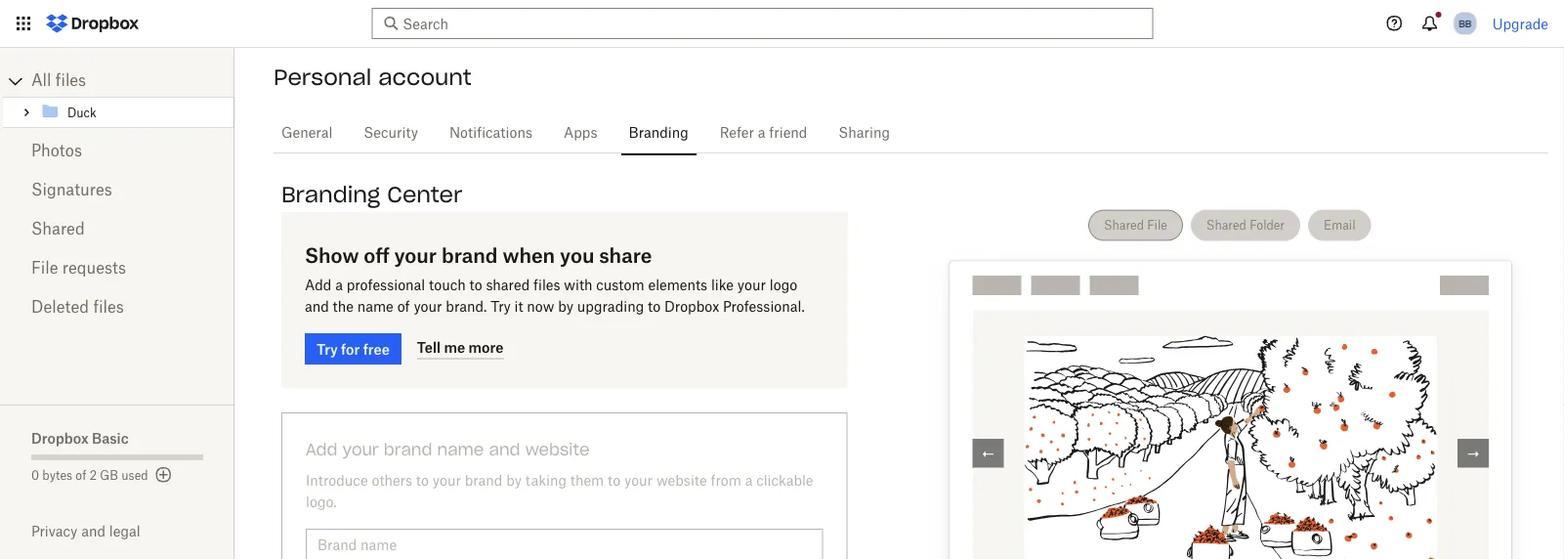 Task type: describe. For each thing, give the bounding box(es) containing it.
for
[[341, 341, 360, 357]]

your down add your brand name and website
[[433, 474, 461, 488]]

sharing tab
[[831, 109, 898, 156]]

0
[[31, 470, 39, 482]]

file requests
[[31, 261, 126, 277]]

Search text field
[[403, 13, 1117, 34]]

the
[[333, 300, 354, 314]]

from
[[711, 474, 742, 488]]

personal account
[[274, 64, 472, 91]]

your right them
[[624, 474, 653, 488]]

upgrade
[[1493, 15, 1549, 32]]

try inside button
[[317, 341, 338, 357]]

file requests link
[[31, 249, 203, 288]]

show
[[305, 243, 359, 267]]

introduce
[[306, 474, 368, 488]]

you
[[560, 243, 595, 267]]

tab list containing general
[[274, 107, 1549, 156]]

tell
[[417, 339, 441, 355]]

dropbox inside add a professional touch to shared files with custom elements like your logo and the name of your brand. try it now by upgrading to dropbox professional.
[[665, 300, 720, 314]]

your up professional.
[[738, 279, 766, 292]]

←
[[982, 445, 995, 462]]

Brand name input text field
[[318, 534, 811, 555]]

your up introduce
[[343, 439, 379, 459]]

to right others in the left bottom of the page
[[416, 474, 429, 488]]

shared folder
[[1207, 218, 1285, 233]]

notifications
[[450, 126, 533, 140]]

bb
[[1459, 17, 1472, 29]]

1 vertical spatial brand
[[384, 439, 432, 459]]

add for add a professional touch to shared files with custom elements like your logo and the name of your brand. try it now by upgrading to dropbox professional.
[[305, 279, 332, 292]]

logo
[[770, 279, 798, 292]]

others
[[372, 474, 412, 488]]

account
[[378, 64, 472, 91]]

branding tab
[[621, 109, 697, 156]]

tell me more
[[417, 339, 504, 355]]

clickable
[[757, 474, 814, 488]]

add your brand name and website
[[306, 439, 590, 459]]

to up brand.
[[470, 279, 482, 292]]

security
[[364, 126, 418, 140]]

branding center
[[281, 181, 463, 208]]

shared link
[[31, 210, 203, 249]]

add a professional touch to shared files with custom elements like your logo and the name of your brand. try it now by upgrading to dropbox professional.
[[305, 279, 805, 314]]

me
[[444, 339, 465, 355]]

branding for branding
[[629, 126, 689, 140]]

them
[[571, 474, 604, 488]]

center
[[387, 181, 463, 208]]

duck link
[[40, 101, 231, 124]]

2
[[90, 470, 97, 482]]

custom
[[596, 279, 645, 292]]

→
[[1467, 445, 1481, 462]]

by inside the introduce others to your brand by taking them to your website from a clickable logo.
[[506, 474, 522, 488]]

of inside add a professional touch to shared files with custom elements like your logo and the name of your brand. try it now by upgrading to dropbox professional.
[[397, 300, 410, 314]]

now
[[527, 300, 555, 314]]

file inside button
[[1148, 218, 1168, 233]]

friend
[[769, 126, 808, 140]]

general
[[281, 126, 333, 140]]

upgrading
[[577, 300, 644, 314]]

signatures
[[31, 183, 112, 198]]

1 vertical spatial name
[[437, 439, 484, 459]]

bytes
[[42, 470, 72, 482]]

it
[[515, 300, 523, 314]]

notifications tab
[[442, 109, 540, 156]]

0 horizontal spatial of
[[76, 470, 86, 482]]

a for friend
[[758, 126, 766, 140]]

2 horizontal spatial and
[[489, 439, 520, 459]]

elements
[[648, 279, 708, 292]]

files for all files
[[55, 73, 86, 89]]

try for free
[[317, 341, 390, 357]]

to down the elements
[[648, 300, 661, 314]]

deleted files link
[[31, 288, 203, 327]]

photos link
[[31, 132, 203, 171]]

basic
[[92, 430, 129, 446]]

0 vertical spatial brand
[[442, 243, 498, 267]]

try for free button
[[305, 333, 402, 365]]

free
[[363, 341, 390, 357]]

deleted
[[31, 300, 89, 316]]

gb
[[100, 470, 118, 482]]



Task type: locate. For each thing, give the bounding box(es) containing it.
a for professional
[[335, 279, 343, 292]]

1 vertical spatial website
[[657, 474, 707, 488]]

0 vertical spatial by
[[558, 300, 574, 314]]

1 horizontal spatial file
[[1148, 218, 1168, 233]]

0 horizontal spatial and
[[81, 523, 106, 540]]

branding for branding center
[[281, 181, 380, 208]]

1 vertical spatial branding
[[281, 181, 380, 208]]

privacy and legal
[[31, 523, 140, 540]]

file left shared folder
[[1148, 218, 1168, 233]]

and left 'the'
[[305, 300, 329, 314]]

of left 2 in the left of the page
[[76, 470, 86, 482]]

branding up show
[[281, 181, 380, 208]]

touch
[[429, 279, 466, 292]]

and
[[305, 300, 329, 314], [489, 439, 520, 459], [81, 523, 106, 540]]

by down with
[[558, 300, 574, 314]]

0 horizontal spatial dropbox
[[31, 430, 89, 446]]

and inside add a professional touch to shared files with custom elements like your logo and the name of your brand. try it now by upgrading to dropbox professional.
[[305, 300, 329, 314]]

shared
[[486, 279, 530, 292]]

brand.
[[446, 300, 487, 314]]

1 horizontal spatial files
[[93, 300, 124, 316]]

files right the all
[[55, 73, 86, 89]]

1 horizontal spatial try
[[491, 300, 511, 314]]

1 vertical spatial file
[[31, 261, 58, 277]]

shared for shared file
[[1104, 218, 1144, 233]]

privacy and legal link
[[31, 523, 235, 540]]

files up now on the left of the page
[[534, 279, 561, 292]]

refer
[[720, 126, 754, 140]]

your down touch
[[414, 300, 442, 314]]

by inside add a professional touch to shared files with custom elements like your logo and the name of your brand. try it now by upgrading to dropbox professional.
[[558, 300, 574, 314]]

1 horizontal spatial a
[[745, 474, 753, 488]]

bb button
[[1450, 8, 1481, 39]]

a inside add a professional touch to shared files with custom elements like your logo and the name of your brand. try it now by upgrading to dropbox professional.
[[335, 279, 343, 292]]

2 horizontal spatial shared
[[1207, 218, 1247, 233]]

file up deleted
[[31, 261, 58, 277]]

brand down add your brand name and website
[[465, 474, 503, 488]]

legal
[[109, 523, 140, 540]]

a inside the introduce others to your brand by taking them to your website from a clickable logo.
[[745, 474, 753, 488]]

a up 'the'
[[335, 279, 343, 292]]

2 horizontal spatial a
[[758, 126, 766, 140]]

dropbox logo - go to the homepage image
[[39, 8, 146, 39]]

shared file button
[[1089, 210, 1183, 241]]

brand up others in the left bottom of the page
[[384, 439, 432, 459]]

files
[[55, 73, 86, 89], [534, 279, 561, 292], [93, 300, 124, 316]]

1 vertical spatial files
[[534, 279, 561, 292]]

like
[[711, 279, 734, 292]]

email
[[1324, 218, 1356, 233]]

tell me more button
[[417, 336, 504, 359]]

upgrade link
[[1493, 15, 1549, 32]]

try
[[491, 300, 511, 314], [317, 341, 338, 357]]

1 vertical spatial add
[[306, 439, 338, 459]]

brand up touch
[[442, 243, 498, 267]]

1 horizontal spatial branding
[[629, 126, 689, 140]]

by
[[558, 300, 574, 314], [506, 474, 522, 488]]

0 horizontal spatial by
[[506, 474, 522, 488]]

2 vertical spatial brand
[[465, 474, 503, 488]]

add for add your brand name and website
[[306, 439, 338, 459]]

global header element
[[0, 0, 1565, 48]]

0 horizontal spatial branding
[[281, 181, 380, 208]]

apps
[[564, 126, 598, 140]]

0 vertical spatial name
[[357, 300, 394, 314]]

2 horizontal spatial files
[[534, 279, 561, 292]]

a inside 'tab'
[[758, 126, 766, 140]]

your right off
[[394, 243, 437, 267]]

1 vertical spatial dropbox
[[31, 430, 89, 446]]

email button
[[1309, 210, 1372, 241]]

website
[[525, 439, 590, 459], [657, 474, 707, 488]]

website inside the introduce others to your brand by taking them to your website from a clickable logo.
[[657, 474, 707, 488]]

0 vertical spatial add
[[305, 279, 332, 292]]

folder
[[1250, 218, 1285, 233]]

0 horizontal spatial a
[[335, 279, 343, 292]]

file
[[1148, 218, 1168, 233], [31, 261, 58, 277]]

refer a friend tab
[[712, 109, 815, 156]]

0 vertical spatial try
[[491, 300, 511, 314]]

1 horizontal spatial website
[[657, 474, 707, 488]]

1 horizontal spatial of
[[397, 300, 410, 314]]

to
[[470, 279, 482, 292], [648, 300, 661, 314], [416, 474, 429, 488], [608, 474, 621, 488]]

get more space image
[[152, 463, 176, 487]]

off
[[364, 243, 390, 267]]

shared for shared folder
[[1207, 218, 1247, 233]]

by left taking
[[506, 474, 522, 488]]

1 vertical spatial by
[[506, 474, 522, 488]]

0 vertical spatial and
[[305, 300, 329, 314]]

website left from
[[657, 474, 707, 488]]

shared
[[1104, 218, 1144, 233], [1207, 218, 1247, 233], [31, 222, 85, 237]]

and left legal
[[81, 523, 106, 540]]

photos
[[31, 144, 82, 159]]

of
[[397, 300, 410, 314], [76, 470, 86, 482]]

2 vertical spatial files
[[93, 300, 124, 316]]

tab list
[[274, 107, 1549, 156]]

a right from
[[745, 474, 753, 488]]

1 horizontal spatial and
[[305, 300, 329, 314]]

with
[[564, 279, 593, 292]]

a
[[758, 126, 766, 140], [335, 279, 343, 292], [745, 474, 753, 488]]

deleted files
[[31, 300, 124, 316]]

0 vertical spatial of
[[397, 300, 410, 314]]

brand inside the introduce others to your brand by taking them to your website from a clickable logo.
[[465, 474, 503, 488]]

0 horizontal spatial files
[[55, 73, 86, 89]]

add
[[305, 279, 332, 292], [306, 439, 338, 459]]

1 horizontal spatial by
[[558, 300, 574, 314]]

branding right apps tab at left
[[629, 126, 689, 140]]

1 vertical spatial try
[[317, 341, 338, 357]]

shared file
[[1104, 218, 1168, 233]]

name
[[357, 300, 394, 314], [437, 439, 484, 459]]

try left it
[[491, 300, 511, 314]]

general tab
[[274, 109, 340, 156]]

add up introduce
[[306, 439, 338, 459]]

your
[[394, 243, 437, 267], [738, 279, 766, 292], [414, 300, 442, 314], [343, 439, 379, 459], [433, 474, 461, 488], [624, 474, 653, 488]]

add down show
[[305, 279, 332, 292]]

website up taking
[[525, 439, 590, 459]]

apps tab
[[556, 109, 605, 156]]

0 vertical spatial dropbox
[[665, 300, 720, 314]]

branding
[[629, 126, 689, 140], [281, 181, 380, 208]]

1 horizontal spatial name
[[437, 439, 484, 459]]

signatures link
[[31, 171, 203, 210]]

sharing
[[839, 126, 890, 140]]

2 vertical spatial and
[[81, 523, 106, 540]]

0 vertical spatial website
[[525, 439, 590, 459]]

a right refer
[[758, 126, 766, 140]]

refer a friend
[[720, 126, 808, 140]]

dropbox up bytes
[[31, 430, 89, 446]]

dropbox
[[665, 300, 720, 314], [31, 430, 89, 446]]

to right them
[[608, 474, 621, 488]]

add inside add a professional touch to shared files with custom elements like your logo and the name of your brand. try it now by upgrading to dropbox professional.
[[305, 279, 332, 292]]

security tab
[[356, 109, 426, 156]]

privacy
[[31, 523, 78, 540]]

files inside tree
[[55, 73, 86, 89]]

and up the introduce others to your brand by taking them to your website from a clickable logo.
[[489, 439, 520, 459]]

0 horizontal spatial website
[[525, 439, 590, 459]]

branding inside tab
[[629, 126, 689, 140]]

1 vertical spatial of
[[76, 470, 86, 482]]

0 horizontal spatial shared
[[31, 222, 85, 237]]

files inside add a professional touch to shared files with custom elements like your logo and the name of your brand. try it now by upgrading to dropbox professional.
[[534, 279, 561, 292]]

when
[[503, 243, 555, 267]]

0 horizontal spatial try
[[317, 341, 338, 357]]

0 vertical spatial branding
[[629, 126, 689, 140]]

dropbox down the elements
[[665, 300, 720, 314]]

more
[[469, 339, 504, 355]]

1 horizontal spatial dropbox
[[665, 300, 720, 314]]

0 vertical spatial a
[[758, 126, 766, 140]]

files for deleted files
[[93, 300, 124, 316]]

used
[[121, 470, 148, 482]]

dropbox basic
[[31, 430, 129, 446]]

logo.
[[306, 496, 337, 509]]

shared folder button
[[1191, 210, 1301, 241]]

0 vertical spatial files
[[55, 73, 86, 89]]

0 vertical spatial file
[[1148, 218, 1168, 233]]

try inside add a professional touch to shared files with custom elements like your logo and the name of your brand. try it now by upgrading to dropbox professional.
[[491, 300, 511, 314]]

all files
[[31, 73, 86, 89]]

duck
[[67, 108, 96, 119]]

all files tree
[[3, 65, 235, 128]]

introduce others to your brand by taking them to your website from a clickable logo.
[[306, 474, 814, 509]]

professional
[[347, 279, 425, 292]]

share
[[599, 243, 652, 267]]

all
[[31, 73, 51, 89]]

taking
[[526, 474, 567, 488]]

professional.
[[723, 300, 805, 314]]

shared for shared
[[31, 222, 85, 237]]

all files link
[[31, 65, 235, 97]]

1 horizontal spatial shared
[[1104, 218, 1144, 233]]

0 horizontal spatial name
[[357, 300, 394, 314]]

2 vertical spatial a
[[745, 474, 753, 488]]

1 vertical spatial a
[[335, 279, 343, 292]]

name inside add a professional touch to shared files with custom elements like your logo and the name of your brand. try it now by upgrading to dropbox professional.
[[357, 300, 394, 314]]

personal
[[274, 64, 372, 91]]

files down file requests link
[[93, 300, 124, 316]]

0 horizontal spatial file
[[31, 261, 58, 277]]

of down professional
[[397, 300, 410, 314]]

requests
[[62, 261, 126, 277]]

try left for
[[317, 341, 338, 357]]

0 bytes of 2 gb used
[[31, 470, 148, 482]]

show off your brand when you share
[[305, 243, 652, 267]]

1 vertical spatial and
[[489, 439, 520, 459]]



Task type: vqa. For each thing, say whether or not it's contained in the screenshot.
Signature requests
no



